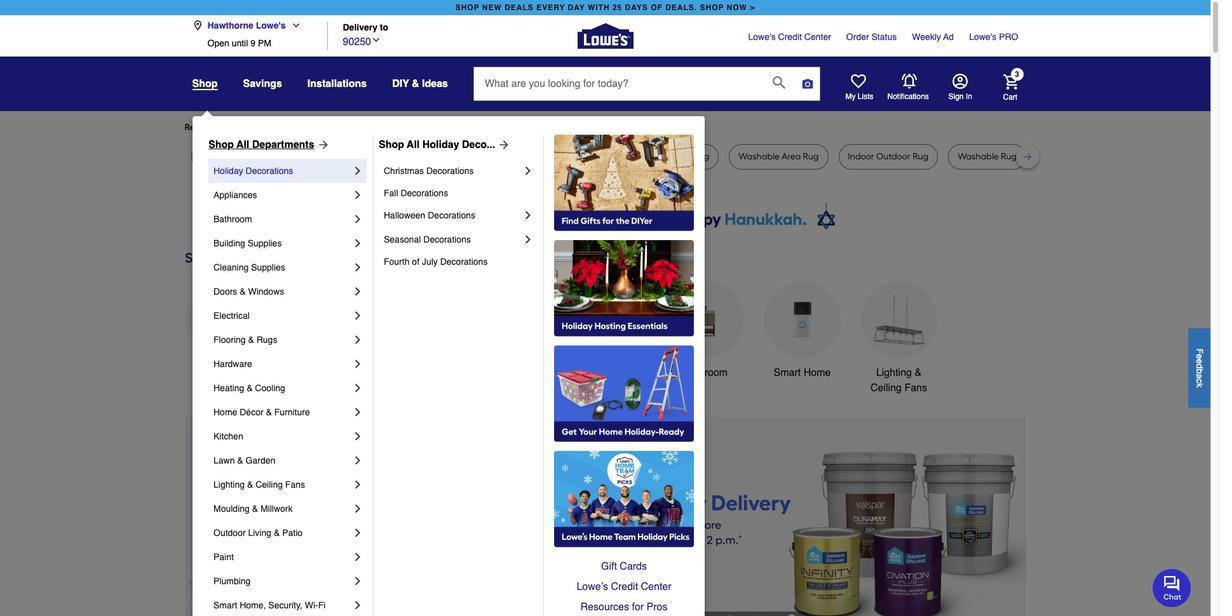 Task type: locate. For each thing, give the bounding box(es) containing it.
lowe's inside button
[[256, 20, 286, 31]]

lowe's inside 'link'
[[969, 32, 997, 42]]

recommended searches for you heading
[[185, 121, 1026, 134]]

holiday down 5x8
[[214, 166, 243, 176]]

0 horizontal spatial allen
[[505, 151, 525, 162]]

find gifts for the diyer. image
[[554, 135, 694, 231]]

1 horizontal spatial lowe's
[[748, 32, 776, 42]]

1 shop from the left
[[208, 139, 234, 151]]

1 vertical spatial fans
[[285, 480, 305, 490]]

all up 'furniture'
[[407, 139, 420, 151]]

appliances down holiday decorations
[[214, 190, 257, 200]]

chevron down image inside 90250 button
[[371, 35, 381, 45]]

center up pros
[[641, 582, 672, 593]]

1 horizontal spatial washable
[[958, 151, 999, 162]]

holiday hosting essentials. image
[[554, 240, 694, 337]]

shop down more suggestions for you link
[[379, 139, 404, 151]]

1 horizontal spatial outdoor
[[573, 367, 610, 379]]

1 horizontal spatial arrow right image
[[1003, 527, 1015, 540]]

chevron right image for seasonal decorations
[[522, 233, 535, 246]]

you for recommended searches for you
[[300, 122, 315, 133]]

0 horizontal spatial home
[[214, 407, 237, 418]]

1 area from the left
[[325, 151, 344, 162]]

kitchen link
[[214, 425, 351, 449]]

supplies up windows
[[251, 263, 285, 273]]

credit up the search icon
[[778, 32, 802, 42]]

kitchen faucets
[[476, 367, 549, 379]]

1 allen from the left
[[505, 151, 525, 162]]

arrow right image
[[495, 139, 511, 151]]

fall
[[384, 188, 398, 198]]

my lists
[[846, 92, 874, 101]]

0 horizontal spatial fans
[[285, 480, 305, 490]]

roth for rug
[[673, 151, 691, 162]]

of
[[412, 257, 420, 267]]

fourth
[[384, 257, 410, 267]]

2 all from the left
[[407, 139, 420, 151]]

all down recommended searches for you
[[237, 139, 249, 151]]

0 vertical spatial kitchen
[[476, 367, 510, 379]]

1 and from the left
[[527, 151, 543, 162]]

kitchen
[[476, 367, 510, 379], [214, 432, 243, 442]]

christmas
[[384, 166, 424, 176]]

delivery
[[343, 23, 378, 33]]

bathroom inside button
[[684, 367, 728, 379]]

1 vertical spatial kitchen
[[214, 432, 243, 442]]

1 horizontal spatial center
[[805, 32, 831, 42]]

chevron right image for kitchen
[[351, 430, 364, 443]]

0 vertical spatial holiday
[[423, 139, 459, 151]]

0 horizontal spatial all
[[237, 139, 249, 151]]

shop left "new"
[[456, 3, 480, 12]]

f e e d b a c k button
[[1189, 328, 1211, 408]]

shop
[[456, 3, 480, 12], [700, 3, 724, 12]]

0 vertical spatial arrow right image
[[314, 139, 330, 151]]

rug
[[201, 151, 216, 162], [262, 151, 278, 162], [280, 151, 296, 162], [346, 151, 362, 162], [587, 151, 603, 162], [694, 151, 710, 162], [803, 151, 819, 162], [913, 151, 929, 162], [1001, 151, 1017, 162]]

outdoor inside outdoor living & patio link
[[214, 528, 246, 538]]

0 horizontal spatial chevron down image
[[286, 20, 301, 31]]

cleaning
[[214, 263, 249, 273]]

chevron down image
[[286, 20, 301, 31], [371, 35, 381, 45]]

kitchen inside kitchen 'link'
[[214, 432, 243, 442]]

with
[[588, 3, 610, 12]]

moulding & millwork link
[[214, 497, 351, 521]]

all inside "link"
[[407, 139, 420, 151]]

doors & windows link
[[214, 280, 351, 304]]

0 horizontal spatial ceiling
[[256, 480, 283, 490]]

security,
[[268, 601, 302, 611]]

weekly ad
[[912, 32, 954, 42]]

decorations down christmas decorations
[[401, 188, 448, 198]]

sign
[[949, 92, 964, 101]]

appliances link
[[214, 183, 351, 207]]

holiday up desk
[[423, 139, 459, 151]]

2 horizontal spatial lowe's
[[969, 32, 997, 42]]

1 roth from the left
[[546, 151, 564, 162]]

and for allen and roth rug
[[654, 151, 671, 162]]

3
[[1015, 70, 1019, 79]]

supplies for building supplies
[[248, 238, 282, 249]]

get your home holiday-ready. image
[[554, 346, 694, 442]]

1 vertical spatial lighting
[[214, 480, 245, 490]]

you up shop all holiday deco...
[[413, 122, 428, 133]]

of
[[651, 3, 663, 12]]

e up d
[[1195, 354, 1205, 359]]

shop all departments link
[[208, 137, 330, 153]]

center for lowe's credit center
[[805, 32, 831, 42]]

chevron right image for holiday decorations
[[351, 165, 364, 177]]

supplies up cleaning supplies
[[248, 238, 282, 249]]

fourth of july decorations
[[384, 257, 488, 267]]

deco...
[[462, 139, 495, 151]]

outdoor up equipment
[[573, 367, 610, 379]]

smart for smart home
[[774, 367, 801, 379]]

lowe's
[[256, 20, 286, 31], [748, 32, 776, 42], [969, 32, 997, 42]]

1 horizontal spatial for
[[400, 122, 411, 133]]

0 horizontal spatial credit
[[611, 582, 638, 593]]

decorations down rug rug
[[246, 166, 293, 176]]

halloween decorations link
[[384, 203, 522, 228]]

0 vertical spatial outdoor
[[573, 367, 610, 379]]

you left more
[[300, 122, 315, 133]]

1 horizontal spatial shop
[[700, 3, 724, 12]]

0 vertical spatial center
[[805, 32, 831, 42]]

0 vertical spatial credit
[[778, 32, 802, 42]]

cart
[[1003, 92, 1018, 101]]

0 horizontal spatial lowe's
[[256, 20, 286, 31]]

1 all from the left
[[237, 139, 249, 151]]

open
[[208, 38, 229, 48]]

1 vertical spatial outdoor
[[214, 528, 246, 538]]

ceiling inside button
[[871, 383, 902, 394]]

e up b
[[1195, 359, 1205, 364]]

0 vertical spatial smart
[[774, 367, 801, 379]]

center left order
[[805, 32, 831, 42]]

allen right desk
[[505, 151, 525, 162]]

supplies for cleaning supplies
[[251, 263, 285, 273]]

hawthorne lowe's button
[[192, 13, 306, 38]]

0 vertical spatial fans
[[905, 383, 927, 394]]

1 horizontal spatial you
[[413, 122, 428, 133]]

for up 'furniture'
[[400, 122, 411, 133]]

free same-day delivery when you order 1 gallon or more of paint by 2 p m. image
[[410, 416, 1026, 617]]

desk
[[456, 151, 476, 162]]

1 horizontal spatial ceiling
[[871, 383, 902, 394]]

lowe's credit center link
[[748, 31, 831, 43]]

0 vertical spatial bathroom
[[214, 214, 252, 224]]

1 vertical spatial supplies
[[251, 263, 285, 273]]

0 horizontal spatial and
[[527, 151, 543, 162]]

4 rug from the left
[[346, 151, 362, 162]]

seasonal decorations
[[384, 235, 471, 245]]

outdoor inside the outdoor tools & equipment
[[573, 367, 610, 379]]

1 horizontal spatial lighting & ceiling fans
[[871, 367, 927, 394]]

2 allen from the left
[[632, 151, 652, 162]]

washable area rug
[[739, 151, 819, 162]]

0 horizontal spatial roth
[[546, 151, 564, 162]]

2 and from the left
[[654, 151, 671, 162]]

2 you from the left
[[413, 122, 428, 133]]

heating & cooling link
[[214, 376, 351, 400]]

1 horizontal spatial area
[[566, 151, 585, 162]]

2 shop from the left
[[700, 3, 724, 12]]

0 horizontal spatial shop
[[208, 139, 234, 151]]

decorations inside seasonal decorations link
[[423, 235, 471, 245]]

shop left now at the right of page
[[700, 3, 724, 12]]

shop for shop all holiday deco...
[[379, 139, 404, 151]]

flooring
[[214, 335, 246, 345]]

9
[[251, 38, 256, 48]]

0 horizontal spatial for
[[287, 122, 298, 133]]

1 e from the top
[[1195, 354, 1205, 359]]

for for suggestions
[[400, 122, 411, 133]]

recommended searches for you
[[185, 122, 315, 133]]

roth for area
[[546, 151, 564, 162]]

0 horizontal spatial you
[[300, 122, 315, 133]]

outdoor living & patio
[[214, 528, 303, 538]]

outdoor for outdoor tools & equipment
[[573, 367, 610, 379]]

chevron right image
[[522, 233, 535, 246], [351, 285, 364, 298], [351, 358, 364, 371], [351, 406, 364, 419], [351, 430, 364, 443], [351, 551, 364, 564], [351, 575, 364, 588]]

25
[[613, 3, 622, 12]]

order
[[847, 32, 869, 42]]

decorations down the halloween decorations link
[[423, 235, 471, 245]]

appliances
[[214, 190, 257, 200], [198, 367, 248, 379]]

halloween decorations
[[384, 210, 475, 221]]

outdoor tools & equipment
[[573, 367, 646, 394]]

0 horizontal spatial arrow right image
[[314, 139, 330, 151]]

lowe's down >
[[748, 32, 776, 42]]

appliances up heating
[[198, 367, 248, 379]]

1 vertical spatial smart
[[214, 601, 237, 611]]

decorations inside the christmas decorations "link"
[[426, 166, 474, 176]]

2 horizontal spatial area
[[782, 151, 801, 162]]

arrow right image
[[314, 139, 330, 151], [1003, 527, 1015, 540]]

decorations down seasonal decorations link
[[440, 257, 488, 267]]

0 horizontal spatial smart
[[214, 601, 237, 611]]

paint link
[[214, 545, 351, 570]]

None search field
[[474, 67, 821, 113]]

1 washable from the left
[[739, 151, 780, 162]]

1 vertical spatial bathroom
[[684, 367, 728, 379]]

delivery to
[[343, 23, 388, 33]]

1 horizontal spatial and
[[654, 151, 671, 162]]

chevron right image for heating & cooling
[[351, 382, 364, 395]]

kitchen inside kitchen faucets button
[[476, 367, 510, 379]]

wi-
[[305, 601, 318, 611]]

hawthorne lowe's
[[208, 20, 286, 31]]

& inside "link"
[[252, 504, 258, 514]]

1 vertical spatial center
[[641, 582, 672, 593]]

outdoor living & patio link
[[214, 521, 351, 545]]

0 horizontal spatial holiday
[[214, 166, 243, 176]]

holiday decorations link
[[214, 159, 351, 183]]

0 horizontal spatial area
[[325, 151, 344, 162]]

decorations down fall decorations link
[[428, 210, 475, 221]]

smart inside button
[[774, 367, 801, 379]]

0 horizontal spatial center
[[641, 582, 672, 593]]

decorations inside holiday decorations link
[[246, 166, 293, 176]]

1 vertical spatial chevron down image
[[371, 35, 381, 45]]

Search Query text field
[[474, 67, 763, 100]]

moulding & millwork
[[214, 504, 293, 514]]

decorations inside the halloween decorations link
[[428, 210, 475, 221]]

allen for allen and roth area rug
[[505, 151, 525, 162]]

0 horizontal spatial lighting & ceiling fans
[[214, 480, 305, 490]]

kitchen left faucets
[[476, 367, 510, 379]]

decorations inside fall decorations link
[[401, 188, 448, 198]]

1 horizontal spatial home
[[804, 367, 831, 379]]

1 horizontal spatial holiday
[[423, 139, 459, 151]]

decorations for halloween decorations
[[428, 210, 475, 221]]

center
[[805, 32, 831, 42], [641, 582, 672, 593]]

1 vertical spatial lighting & ceiling fans
[[214, 480, 305, 490]]

0 horizontal spatial kitchen
[[214, 432, 243, 442]]

chevron right image for electrical
[[351, 310, 364, 322]]

kitchen faucets button
[[474, 282, 551, 381]]

suggestions
[[348, 122, 398, 133]]

1 vertical spatial holiday
[[214, 166, 243, 176]]

1 horizontal spatial shop
[[379, 139, 404, 151]]

0 horizontal spatial washable
[[739, 151, 780, 162]]

outdoor
[[573, 367, 610, 379], [214, 528, 246, 538]]

1 horizontal spatial kitchen
[[476, 367, 510, 379]]

2 roth from the left
[[673, 151, 691, 162]]

all for departments
[[237, 139, 249, 151]]

0 vertical spatial lighting & ceiling fans
[[871, 367, 927, 394]]

b
[[1195, 369, 1205, 374]]

you
[[300, 122, 315, 133], [413, 122, 428, 133]]

0 horizontal spatial shop
[[456, 3, 480, 12]]

appliances button
[[185, 282, 261, 381]]

0 vertical spatial ceiling
[[871, 383, 902, 394]]

lowe's left pro
[[969, 32, 997, 42]]

allen and roth rug
[[632, 151, 710, 162]]

credit up the resources for pros link
[[611, 582, 638, 593]]

shop inside "link"
[[379, 139, 404, 151]]

1 horizontal spatial allen
[[632, 151, 652, 162]]

1 vertical spatial appliances
[[198, 367, 248, 379]]

0 horizontal spatial outdoor
[[214, 528, 246, 538]]

chevron right image for home décor & furniture
[[351, 406, 364, 419]]

moulding
[[214, 504, 250, 514]]

2 area from the left
[[566, 151, 585, 162]]

decorations down desk
[[426, 166, 474, 176]]

resources
[[581, 602, 629, 613]]

open until 9 pm
[[208, 38, 271, 48]]

0 vertical spatial supplies
[[248, 238, 282, 249]]

arrow right image inside shop all departments link
[[314, 139, 330, 151]]

chevron right image for smart home, security, wi-fi
[[351, 599, 364, 612]]

kitchen up lawn
[[214, 432, 243, 442]]

area rug
[[325, 151, 362, 162]]

outdoor down moulding
[[214, 528, 246, 538]]

lowe's credit center link
[[554, 577, 694, 597]]

1 horizontal spatial lighting
[[876, 367, 912, 379]]

lowe's up the pm
[[256, 20, 286, 31]]

lowe's home improvement cart image
[[1003, 74, 1019, 89]]

2 shop from the left
[[379, 139, 404, 151]]

departments
[[252, 139, 314, 151]]

0 vertical spatial lighting
[[876, 367, 912, 379]]

25 days of deals. don't miss deals every day. same-day delivery on in-stock orders placed by 2 p m. image
[[185, 416, 390, 617]]

days
[[625, 3, 648, 12]]

1 horizontal spatial bathroom
[[684, 367, 728, 379]]

indoor outdoor rug
[[848, 151, 929, 162]]

1 horizontal spatial all
[[407, 139, 420, 151]]

for left pros
[[632, 602, 644, 613]]

chevron right image for lawn & garden
[[351, 454, 364, 467]]

shop all holiday deco... link
[[379, 137, 511, 153]]

1 horizontal spatial roth
[[673, 151, 691, 162]]

1 horizontal spatial chevron down image
[[371, 35, 381, 45]]

1 horizontal spatial credit
[[778, 32, 802, 42]]

allen down recommended searches for you heading
[[632, 151, 652, 162]]

for up departments
[[287, 122, 298, 133]]

e
[[1195, 354, 1205, 359], [1195, 359, 1205, 364]]

fall decorations link
[[384, 183, 535, 203]]

electrical
[[214, 311, 250, 321]]

1 horizontal spatial smart
[[774, 367, 801, 379]]

credit for lowe's
[[611, 582, 638, 593]]

lowe's home improvement logo image
[[577, 8, 633, 64]]

until
[[232, 38, 248, 48]]

doors & windows
[[214, 287, 284, 297]]

90250
[[343, 36, 371, 47]]

shop up 5x8
[[208, 139, 234, 151]]

lowe's for lowe's credit center
[[748, 32, 776, 42]]

chevron right image
[[351, 165, 364, 177], [522, 165, 535, 177], [351, 189, 364, 201], [522, 209, 535, 222], [351, 213, 364, 226], [351, 237, 364, 250], [351, 261, 364, 274], [351, 310, 364, 322], [351, 334, 364, 346], [351, 382, 364, 395], [351, 454, 364, 467], [351, 479, 364, 491], [351, 503, 364, 515], [351, 527, 364, 540], [351, 599, 364, 612]]

resources for pros
[[581, 602, 668, 613]]

1 vertical spatial credit
[[611, 582, 638, 593]]

furniture
[[274, 407, 310, 418]]

1 you from the left
[[300, 122, 315, 133]]

2 washable from the left
[[958, 151, 999, 162]]

1 horizontal spatial fans
[[905, 383, 927, 394]]

0 vertical spatial home
[[804, 367, 831, 379]]



Task type: describe. For each thing, give the bounding box(es) containing it.
living
[[248, 528, 271, 538]]

hardware link
[[214, 352, 351, 376]]

pro
[[999, 32, 1019, 42]]

location image
[[192, 20, 202, 31]]

millwork
[[261, 504, 293, 514]]

july
[[422, 257, 438, 267]]

1 vertical spatial home
[[214, 407, 237, 418]]

home,
[[240, 601, 266, 611]]

outdoor for outdoor living & patio
[[214, 528, 246, 538]]

home inside button
[[804, 367, 831, 379]]

smart home button
[[764, 282, 841, 381]]

christmas decorations link
[[384, 159, 522, 183]]

2 rug from the left
[[262, 151, 278, 162]]

1 shop from the left
[[456, 3, 480, 12]]

chevron right image for doors & windows
[[351, 285, 364, 298]]

halloween
[[384, 210, 425, 221]]

0 vertical spatial appliances
[[214, 190, 257, 200]]

rugs
[[257, 335, 277, 345]]

faucets
[[513, 367, 549, 379]]

1 rug from the left
[[201, 151, 216, 162]]

lists
[[858, 92, 874, 101]]

garden
[[246, 456, 275, 466]]

fourth of july decorations link
[[384, 252, 535, 272]]

8 rug from the left
[[913, 151, 929, 162]]

deals.
[[666, 3, 697, 12]]

recommended
[[185, 122, 246, 133]]

rug rug
[[262, 151, 296, 162]]

washable for washable area rug
[[739, 151, 780, 162]]

and for allen and roth area rug
[[527, 151, 543, 162]]

outdoor
[[877, 151, 911, 162]]

0 horizontal spatial bathroom
[[214, 214, 252, 224]]

plumbing link
[[214, 570, 351, 594]]

bathroom link
[[214, 207, 351, 231]]

shop new deals every day with 25 days of deals. shop now >
[[456, 3, 755, 12]]

order status
[[847, 32, 897, 42]]

shop button
[[192, 78, 218, 90]]

holiday inside "link"
[[423, 139, 459, 151]]

savings button
[[243, 72, 282, 95]]

gift cards
[[601, 561, 647, 573]]

3 area from the left
[[782, 151, 801, 162]]

smart for smart home, security, wi-fi
[[214, 601, 237, 611]]

seasonal decorations link
[[384, 228, 522, 252]]

credit for lowe's
[[778, 32, 802, 42]]

scroll to item #5 image
[[775, 614, 808, 617]]

outdoor tools & equipment button
[[571, 282, 647, 396]]

0 vertical spatial chevron down image
[[286, 20, 301, 31]]

lawn & garden
[[214, 456, 275, 466]]

for for searches
[[287, 122, 298, 133]]

0 horizontal spatial lighting
[[214, 480, 245, 490]]

lighting inside lighting & ceiling fans
[[876, 367, 912, 379]]

home décor & furniture link
[[214, 400, 351, 425]]

shop 25 days of deals by category image
[[185, 247, 1026, 269]]

hawthorne
[[208, 20, 254, 31]]

fall decorations
[[384, 188, 448, 198]]

lowe's credit center
[[748, 32, 831, 42]]

chevron right image for paint
[[351, 551, 364, 564]]

all for holiday
[[407, 139, 420, 151]]

decorations for christmas decorations
[[426, 166, 474, 176]]

doors
[[214, 287, 237, 297]]

5x8
[[219, 151, 232, 162]]

resources for pros link
[[554, 597, 694, 617]]

d
[[1195, 364, 1205, 369]]

hardware
[[214, 359, 252, 369]]

camera image
[[801, 78, 814, 90]]

decorations for fall decorations
[[401, 188, 448, 198]]

lowe's home improvement lists image
[[851, 74, 866, 89]]

kitchen for kitchen
[[214, 432, 243, 442]]

flooring & rugs
[[214, 335, 277, 345]]

chevron right image for christmas decorations
[[522, 165, 535, 177]]

chevron right image for bathroom
[[351, 213, 364, 226]]

chevron right image for lighting & ceiling fans
[[351, 479, 364, 491]]

gift
[[601, 561, 617, 573]]

k
[[1195, 383, 1205, 388]]

notifications
[[888, 92, 929, 101]]

cleaning supplies
[[214, 263, 285, 273]]

paint
[[214, 552, 234, 563]]

chevron right image for moulding & millwork
[[351, 503, 364, 515]]

sign in
[[949, 92, 972, 101]]

decorations for seasonal decorations
[[423, 235, 471, 245]]

decorations for holiday decorations
[[246, 166, 293, 176]]

fans inside button
[[905, 383, 927, 394]]

2 horizontal spatial for
[[632, 602, 644, 613]]

now
[[727, 3, 747, 12]]

more suggestions for you link
[[325, 121, 438, 134]]

lowe's
[[577, 582, 608, 593]]

& inside the outdoor tools & equipment
[[639, 367, 646, 379]]

searches
[[248, 122, 285, 133]]

more
[[325, 122, 346, 133]]

lowe's wishes you and your family a happy hanukkah. image
[[185, 203, 1026, 235]]

windows
[[248, 287, 284, 297]]

lowe's home improvement account image
[[952, 74, 968, 89]]

kitchen for kitchen faucets
[[476, 367, 510, 379]]

washable for washable rug
[[958, 151, 999, 162]]

1 vertical spatial ceiling
[[256, 480, 283, 490]]

you for more suggestions for you
[[413, 122, 428, 133]]

deals
[[505, 3, 534, 12]]

cooling
[[255, 383, 285, 393]]

lawn
[[214, 456, 235, 466]]

diy & ideas
[[392, 78, 448, 90]]

chevron right image for plumbing
[[351, 575, 364, 588]]

chevron right image for building supplies
[[351, 237, 364, 250]]

chevron right image for flooring & rugs
[[351, 334, 364, 346]]

heating & cooling
[[214, 383, 285, 393]]

equipment
[[585, 383, 634, 394]]

search image
[[773, 76, 786, 89]]

cleaning supplies link
[[214, 256, 351, 280]]

center for lowe's credit center
[[641, 582, 672, 593]]

decorations inside 'fourth of july decorations' link
[[440, 257, 488, 267]]

electrical link
[[214, 304, 351, 328]]

home décor & furniture
[[214, 407, 310, 418]]

flooring & rugs link
[[214, 328, 351, 352]]

lowe's home team holiday picks. image
[[554, 451, 694, 548]]

allen for allen and roth rug
[[632, 151, 652, 162]]

diy & ideas button
[[392, 72, 448, 95]]

2 e from the top
[[1195, 359, 1205, 364]]

1 vertical spatial arrow right image
[[1003, 527, 1015, 540]]

more suggestions for you
[[325, 122, 428, 133]]

5 rug from the left
[[587, 151, 603, 162]]

chevron right image for outdoor living & patio
[[351, 527, 364, 540]]

ideas
[[422, 78, 448, 90]]

bathroom button
[[668, 282, 744, 381]]

chevron right image for halloween decorations
[[522, 209, 535, 222]]

7 rug from the left
[[803, 151, 819, 162]]

in
[[966, 92, 972, 101]]

lowe's pro
[[969, 32, 1019, 42]]

shop new deals every day with 25 days of deals. shop now > link
[[453, 0, 758, 15]]

furniture
[[391, 151, 427, 162]]

9 rug from the left
[[1001, 151, 1017, 162]]

chat invite button image
[[1153, 569, 1192, 607]]

chevron right image for cleaning supplies
[[351, 261, 364, 274]]

tools
[[612, 367, 636, 379]]

fi
[[318, 601, 326, 611]]

appliances inside button
[[198, 367, 248, 379]]

lowe's home improvement notification center image
[[902, 74, 917, 89]]

6 rug from the left
[[694, 151, 710, 162]]

shop
[[192, 78, 218, 90]]

chevron right image for appliances
[[351, 189, 364, 201]]

every
[[537, 3, 565, 12]]

shop for shop all departments
[[208, 139, 234, 151]]

lighting & ceiling fans inside button
[[871, 367, 927, 394]]

chevron right image for hardware
[[351, 358, 364, 371]]

3 rug from the left
[[280, 151, 296, 162]]

smart home
[[774, 367, 831, 379]]

weekly ad link
[[912, 31, 954, 43]]

lowe's for lowe's pro
[[969, 32, 997, 42]]

building
[[214, 238, 245, 249]]

installations button
[[308, 72, 367, 95]]



Task type: vqa. For each thing, say whether or not it's contained in the screenshot.
the 'CA'
no



